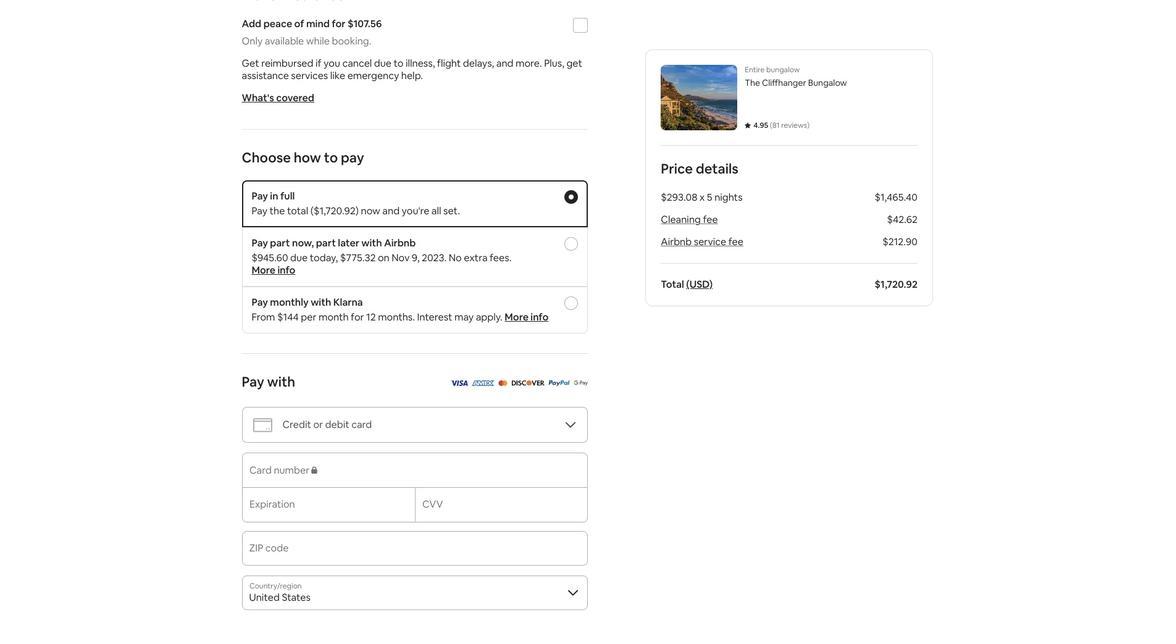 Task type: describe. For each thing, give the bounding box(es) containing it.
9,
[[412, 251, 420, 264]]

may
[[455, 311, 474, 324]]

cleaning fee
[[661, 213, 718, 226]]

or
[[313, 418, 323, 431]]

and inside get reimbursed if you cancel due to illness, flight delays, and more. plus, get assistance services like emergency help.
[[497, 57, 514, 70]]

united
[[249, 591, 280, 604]]

nights
[[715, 191, 743, 204]]

1 american express card image from the top
[[472, 376, 495, 389]]

plus,
[[544, 57, 565, 70]]

you're
[[402, 204, 430, 217]]

$107.56
[[348, 17, 382, 30]]

add peace of mind for $107.56 only available while booking.
[[242, 17, 382, 48]]

united states
[[249, 591, 311, 604]]

no
[[449, 251, 462, 264]]

4.95
[[754, 120, 768, 130]]

$293.08
[[661, 191, 697, 204]]

united states button
[[242, 576, 588, 610]]

monthly
[[270, 296, 309, 309]]

info inside pay monthly with klarna from $144 per month for 12 months. interest may apply. more info
[[531, 311, 549, 324]]

1 discover card image from the top
[[511, 376, 545, 389]]

more info button for pay part now, part later with airbnb $945.60 due today,  $775.32 on nov 9, 2023. no extra fees. more info
[[252, 264, 296, 277]]

choose how to pay
[[242, 149, 364, 166]]

united states element
[[242, 576, 588, 610]]

2 vertical spatial with
[[267, 373, 295, 390]]

$212.90
[[883, 235, 918, 248]]

2 google pay image from the top
[[574, 381, 588, 386]]

while
[[306, 35, 330, 48]]

paypal image
[[549, 381, 570, 386]]

cleaning
[[661, 213, 701, 226]]

what's covered
[[242, 91, 314, 104]]

months.
[[378, 311, 415, 324]]

$945.60
[[252, 251, 288, 264]]

help.
[[401, 69, 423, 82]]

entire
[[745, 65, 765, 75]]

more.
[[516, 57, 542, 70]]

more inside 'pay part now, part later with airbnb $945.60 due today,  $775.32 on nov 9, 2023. no extra fees. more info'
[[252, 264, 276, 277]]

bungalow
[[766, 65, 800, 75]]

pay left "the"
[[252, 204, 268, 217]]

pay for monthly
[[252, 296, 268, 309]]

illness,
[[406, 57, 435, 70]]

entire bungalow the cliffhanger bungalow
[[745, 65, 847, 88]]

get
[[242, 57, 259, 70]]

$775.32
[[340, 251, 376, 264]]

interest
[[417, 311, 453, 324]]

cancel
[[342, 57, 372, 70]]

1 google pay image from the top
[[574, 376, 588, 389]]

paypal image
[[549, 376, 570, 389]]

of
[[294, 17, 304, 30]]

available
[[265, 35, 304, 48]]

what's covered button
[[242, 91, 314, 104]]

cliffhanger
[[762, 77, 806, 88]]

reviews
[[781, 120, 807, 130]]

how
[[294, 149, 321, 166]]

the
[[270, 204, 285, 217]]

bungalow
[[808, 77, 847, 88]]

delays,
[[463, 57, 494, 70]]

pay for part
[[252, 237, 268, 250]]

airbnb service fee
[[661, 235, 743, 248]]

later
[[338, 237, 359, 250]]

only
[[242, 35, 263, 48]]

month
[[319, 311, 349, 324]]

for inside pay monthly with klarna from $144 per month for 12 months. interest may apply. more info
[[351, 311, 364, 324]]

service
[[694, 235, 726, 248]]

emergency
[[348, 69, 399, 82]]

if
[[316, 57, 322, 70]]

total
[[661, 278, 684, 291]]

pay for in
[[252, 190, 268, 203]]

now,
[[292, 237, 314, 250]]

pay with
[[242, 373, 295, 390]]

$1,720.92
[[875, 278, 918, 291]]

to inside get reimbursed if you cancel due to illness, flight delays, and more. plus, get assistance services like emergency help.
[[394, 57, 404, 70]]

credit card image
[[252, 415, 273, 435]]

debit
[[325, 418, 349, 431]]

states
[[282, 591, 311, 604]]

on
[[378, 251, 390, 264]]

now
[[361, 204, 380, 217]]

(usd)
[[686, 278, 713, 291]]



Task type: vqa. For each thing, say whether or not it's contained in the screenshot.
Show
no



Task type: locate. For each thing, give the bounding box(es) containing it.
to left illness,
[[394, 57, 404, 70]]

american express card image
[[472, 376, 495, 389], [472, 381, 495, 386]]

and left more. at the left top
[[497, 57, 514, 70]]

0 horizontal spatial part
[[270, 237, 290, 250]]

1 vertical spatial to
[[324, 149, 338, 166]]

and right the now
[[383, 204, 400, 217]]

part up today,
[[316, 237, 336, 250]]

5
[[707, 191, 712, 204]]

to left pay
[[324, 149, 338, 166]]

with
[[362, 237, 382, 250], [311, 296, 331, 309], [267, 373, 295, 390]]

0 horizontal spatial airbnb
[[384, 237, 416, 250]]

with inside 'pay part now, part later with airbnb $945.60 due today,  $775.32 on nov 9, 2023. no extra fees. more info'
[[362, 237, 382, 250]]

None radio
[[564, 190, 578, 204]]

1 horizontal spatial due
[[374, 57, 392, 70]]

1 horizontal spatial airbnb
[[661, 235, 692, 248]]

details
[[696, 160, 738, 177]]

pay for with
[[242, 373, 264, 390]]

pay left in
[[252, 190, 268, 203]]

total (usd)
[[661, 278, 713, 291]]

0 vertical spatial fee
[[703, 213, 718, 226]]

due inside get reimbursed if you cancel due to illness, flight delays, and more. plus, get assistance services like emergency help.
[[374, 57, 392, 70]]

airbnb up 'nov' on the top of the page
[[384, 237, 416, 250]]

1 horizontal spatial more
[[505, 311, 529, 324]]

1 horizontal spatial info
[[531, 311, 549, 324]]

0 horizontal spatial more info button
[[252, 264, 296, 277]]

pay
[[252, 190, 268, 203], [252, 204, 268, 217], [252, 237, 268, 250], [252, 296, 268, 309], [242, 373, 264, 390]]

0 horizontal spatial due
[[290, 251, 308, 264]]

more info button for pay monthly with klarna from $144 per month for 12 months. interest may apply. more info
[[505, 311, 549, 324]]

per
[[301, 311, 317, 324]]

you
[[324, 57, 340, 70]]

price details
[[661, 160, 738, 177]]

None text field
[[249, 547, 580, 560]]

0 vertical spatial to
[[394, 57, 404, 70]]

0 horizontal spatial info
[[278, 264, 296, 277]]

fees.
[[490, 251, 512, 264]]

discover card image right mastercard image
[[511, 381, 545, 386]]

0 horizontal spatial with
[[267, 373, 295, 390]]

x
[[700, 191, 705, 204]]

with inside pay monthly with klarna from $144 per month for 12 months. interest may apply. more info
[[311, 296, 331, 309]]

american express card image left mastercard image
[[472, 381, 495, 386]]

None radio
[[564, 237, 578, 251], [564, 297, 578, 310], [564, 237, 578, 251], [564, 297, 578, 310]]

more inside pay monthly with klarna from $144 per month for 12 months. interest may apply. more info
[[505, 311, 529, 324]]

klarna
[[333, 296, 363, 309]]

(
[[770, 120, 772, 130]]

credit or debit card button
[[242, 407, 588, 443]]

american express card image left mastercard icon
[[472, 376, 495, 389]]

cleaning fee button
[[661, 213, 718, 226]]

2 discover card image from the top
[[511, 381, 545, 386]]

to
[[394, 57, 404, 70], [324, 149, 338, 166]]

pay monthly with klarna from $144 per month for 12 months. interest may apply. more info
[[252, 296, 549, 324]]

$293.08 x 5 nights
[[661, 191, 743, 204]]

google pay image right paypal icon
[[574, 381, 588, 386]]

discover card image right mastercard icon
[[511, 376, 545, 389]]

0 vertical spatial more
[[252, 264, 276, 277]]

for left 12
[[351, 311, 364, 324]]

the
[[745, 77, 760, 88]]

flight
[[437, 57, 461, 70]]

extra
[[464, 251, 488, 264]]

12
[[366, 311, 376, 324]]

google pay image
[[574, 376, 588, 389], [574, 381, 588, 386]]

pay in full pay the total ($1,720.92) now and you're all set.
[[252, 190, 460, 217]]

get reimbursed if you cancel due to illness, flight delays, and more. plus, get assistance services like emergency help.
[[242, 57, 583, 82]]

1 vertical spatial with
[[311, 296, 331, 309]]

reimbursed
[[261, 57, 314, 70]]

pay up the from
[[252, 296, 268, 309]]

fee
[[703, 213, 718, 226], [728, 235, 743, 248]]

credit
[[283, 418, 311, 431]]

apply.
[[476, 311, 503, 324]]

discover card image
[[511, 376, 545, 389], [511, 381, 545, 386]]

1 horizontal spatial for
[[351, 311, 364, 324]]

services
[[291, 69, 328, 82]]

like
[[330, 69, 345, 82]]

2 american express card image from the top
[[472, 381, 495, 386]]

0 horizontal spatial to
[[324, 149, 338, 166]]

0 vertical spatial for
[[332, 17, 346, 30]]

nov
[[392, 251, 410, 264]]

info right apply.
[[531, 311, 549, 324]]

all
[[432, 204, 441, 217]]

1 vertical spatial more
[[505, 311, 529, 324]]

0 horizontal spatial more
[[252, 264, 276, 277]]

mastercard image
[[499, 376, 508, 389]]

for inside add peace of mind for $107.56 only available while booking.
[[332, 17, 346, 30]]

peace
[[264, 17, 292, 30]]

due inside 'pay part now, part later with airbnb $945.60 due today,  $775.32 on nov 9, 2023. no extra fees. more info'
[[290, 251, 308, 264]]

and inside pay in full pay the total ($1,720.92) now and you're all set.
[[383, 204, 400, 217]]

mind
[[306, 17, 330, 30]]

airbnb
[[661, 235, 692, 248], [384, 237, 416, 250]]

2 part from the left
[[316, 237, 336, 250]]

0 vertical spatial and
[[497, 57, 514, 70]]

for
[[332, 17, 346, 30], [351, 311, 364, 324]]

2023.
[[422, 251, 447, 264]]

card
[[352, 418, 372, 431]]

1 vertical spatial and
[[383, 204, 400, 217]]

1 vertical spatial more info button
[[505, 311, 549, 324]]

for right mind
[[332, 17, 346, 30]]

part up $945.60
[[270, 237, 290, 250]]

more right apply.
[[505, 311, 529, 324]]

visa card image
[[450, 376, 468, 389]]

1 horizontal spatial and
[[497, 57, 514, 70]]

more info button
[[252, 264, 296, 277], [505, 311, 549, 324]]

with up "on"
[[362, 237, 382, 250]]

fee up service
[[703, 213, 718, 226]]

$1,465.40
[[875, 191, 918, 204]]

google pay image right paypal image
[[574, 376, 588, 389]]

airbnb down the cleaning
[[661, 235, 692, 248]]

more info button up monthly
[[252, 264, 296, 277]]

pay part now, part later with airbnb $945.60 due today,  $775.32 on nov 9, 2023. no extra fees. more info
[[252, 237, 512, 277]]

81
[[772, 120, 780, 130]]

1 vertical spatial due
[[290, 251, 308, 264]]

0 horizontal spatial fee
[[703, 213, 718, 226]]

info down now,
[[278, 264, 296, 277]]

with up credit
[[267, 373, 295, 390]]

1 horizontal spatial to
[[394, 57, 404, 70]]

0 vertical spatial due
[[374, 57, 392, 70]]

in
[[270, 190, 278, 203]]

1 part from the left
[[270, 237, 290, 250]]

total
[[287, 204, 308, 217]]

choose
[[242, 149, 291, 166]]

info inside 'pay part now, part later with airbnb $945.60 due today,  $775.32 on nov 9, 2023. no extra fees. more info'
[[278, 264, 296, 277]]

0 vertical spatial more info button
[[252, 264, 296, 277]]

pay
[[341, 149, 364, 166]]

airbnb service fee button
[[661, 235, 743, 248]]

mastercard image
[[499, 381, 508, 386]]

1 horizontal spatial part
[[316, 237, 336, 250]]

full
[[280, 190, 295, 203]]

pay up credit card image
[[242, 373, 264, 390]]

more up monthly
[[252, 264, 276, 277]]

part
[[270, 237, 290, 250], [316, 237, 336, 250]]

assistance
[[242, 69, 289, 82]]

airbnb inside 'pay part now, part later with airbnb $945.60 due today,  $775.32 on nov 9, 2023. no extra fees. more info'
[[384, 237, 416, 250]]

due
[[374, 57, 392, 70], [290, 251, 308, 264]]

$144
[[277, 311, 299, 324]]

due right cancel
[[374, 57, 392, 70]]

more
[[252, 264, 276, 277], [505, 311, 529, 324]]

pay inside pay monthly with klarna from $144 per month for 12 months. interest may apply. more info
[[252, 296, 268, 309]]

2 horizontal spatial with
[[362, 237, 382, 250]]

set.
[[444, 204, 460, 217]]

booking.
[[332, 35, 372, 48]]

1 vertical spatial for
[[351, 311, 364, 324]]

1 horizontal spatial fee
[[728, 235, 743, 248]]

fee right service
[[728, 235, 743, 248]]

0 vertical spatial with
[[362, 237, 382, 250]]

1 vertical spatial fee
[[728, 235, 743, 248]]

due down now,
[[290, 251, 308, 264]]

add
[[242, 17, 261, 30]]

pay up $945.60
[[252, 237, 268, 250]]

0 horizontal spatial for
[[332, 17, 346, 30]]

with up 'per'
[[311, 296, 331, 309]]

($1,720.92)
[[311, 204, 359, 217]]

0 vertical spatial info
[[278, 264, 296, 277]]

visa card image
[[450, 381, 468, 386]]

get
[[567, 57, 583, 70]]

today,
[[310, 251, 338, 264]]

0 horizontal spatial and
[[383, 204, 400, 217]]

from
[[252, 311, 275, 324]]

more info button right apply.
[[505, 311, 549, 324]]

)
[[807, 120, 810, 130]]

1 horizontal spatial more info button
[[505, 311, 549, 324]]

info
[[278, 264, 296, 277], [531, 311, 549, 324]]

(usd) button
[[686, 278, 713, 291]]

pay inside 'pay part now, part later with airbnb $945.60 due today,  $775.32 on nov 9, 2023. no extra fees. more info'
[[252, 237, 268, 250]]

credit or debit card
[[283, 418, 372, 431]]

1 horizontal spatial with
[[311, 296, 331, 309]]

1 vertical spatial info
[[531, 311, 549, 324]]



